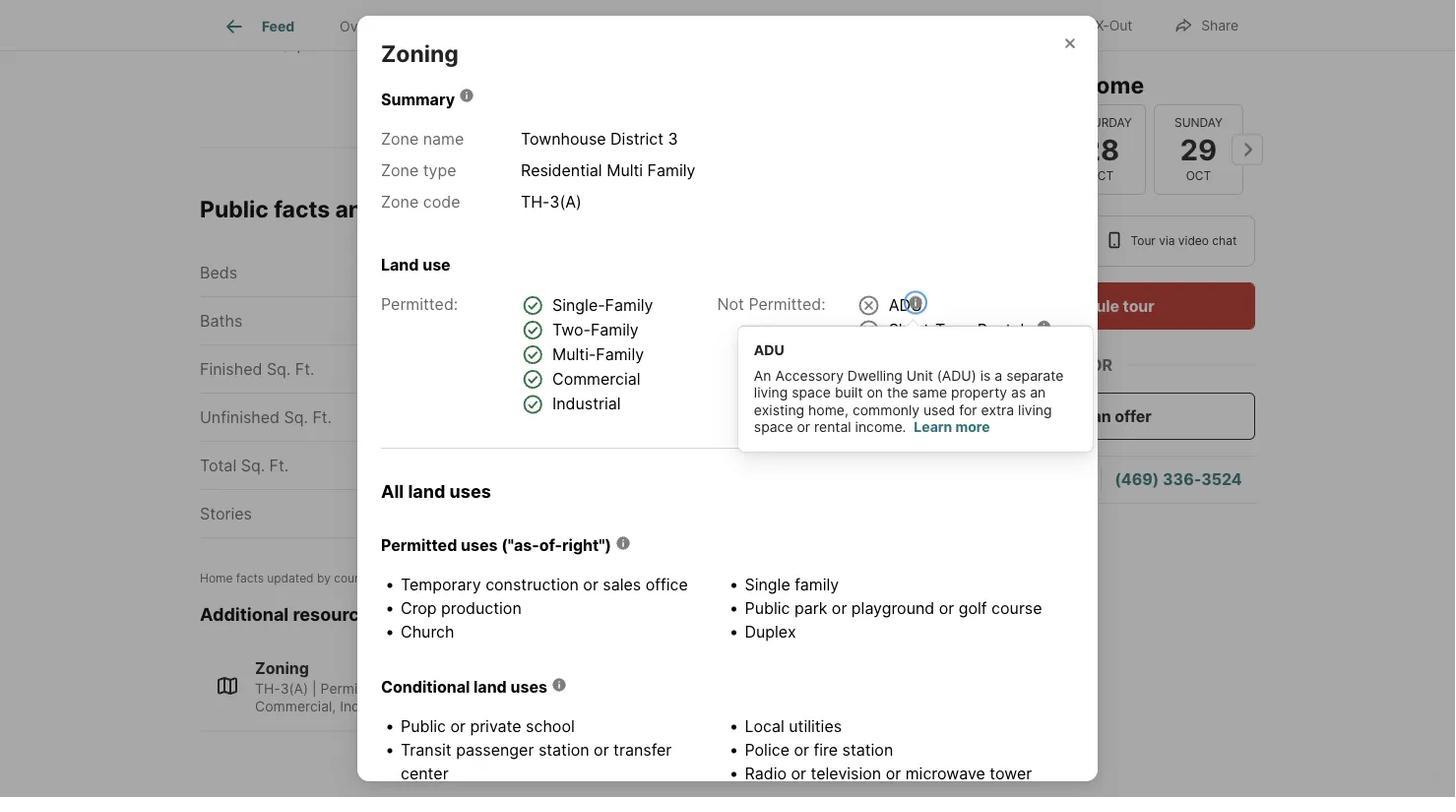 Task type: locate. For each thing, give the bounding box(es) containing it.
space down accessory
[[792, 385, 831, 401]]

ft. up unfinished sq. ft.
[[295, 360, 315, 379]]

family down 3
[[648, 161, 696, 180]]

on inside "an accessory dwelling unit (adu) is a separate living space built on the same property as an existing home,     commonly used for extra living space or rental income."
[[867, 385, 883, 401]]

permitted: inside not permitted land uses 'element'
[[749, 295, 826, 314]]

2 vertical spatial uses
[[511, 678, 547, 697]]

or left rental
[[797, 419, 810, 436]]

tab list containing feed
[[200, 0, 847, 50]]

two- inside zoning th-3(a) | permitted: single-family, two-family, multi-family, commercial, industrial
[[487, 681, 521, 698]]

townhouse up residential
[[521, 129, 606, 148]]

public up transit
[[401, 717, 446, 736]]

2 zone from the top
[[381, 161, 419, 180]]

industrial
[[552, 394, 621, 413], [340, 699, 400, 715]]

0 vertical spatial multi-
[[552, 345, 596, 364]]

1 horizontal spatial tour
[[1123, 296, 1155, 316]]

land for all
[[408, 480, 445, 502]]

style
[[568, 312, 606, 331]]

2 horizontal spatial family,
[[608, 681, 654, 698]]

permitted: right not
[[749, 295, 826, 314]]

zone up zone code
[[381, 161, 419, 180]]

2023
[[481, 572, 510, 586]]

adu up an
[[754, 342, 785, 359]]

1 vertical spatial 3(a)
[[280, 681, 308, 698]]

1 station from the left
[[539, 741, 589, 760]]

uses up 19,
[[461, 536, 498, 555]]

0 horizontal spatial public
[[200, 196, 269, 223]]

0 horizontal spatial zoning
[[255, 660, 309, 679]]

0 horizontal spatial single-
[[392, 681, 438, 698]]

the
[[887, 385, 908, 401]]

family up commercial
[[596, 345, 644, 364]]

1 vertical spatial multi-
[[570, 681, 608, 698]]

or left private
[[450, 717, 466, 736]]

sales
[[603, 575, 641, 595]]

permitted: down land use
[[381, 295, 458, 314]]

1923
[[499, 196, 554, 223]]

year renovated
[[568, 408, 685, 427]]

sq. right finished
[[267, 360, 291, 379]]

1 vertical spatial two-
[[487, 681, 521, 698]]

land
[[381, 255, 419, 274]]

permitted: inside zoning th-3(a) | permitted: single-family, two-family, multi-family, commercial, industrial
[[321, 681, 388, 698]]

zoning dialog
[[357, 16, 1098, 798]]

0 vertical spatial year
[[568, 360, 601, 379]]

facts left and
[[274, 196, 330, 223]]

sq. right total
[[241, 456, 265, 476]]

0 vertical spatial th-
[[521, 192, 550, 211]]

industrial down conditional
[[340, 699, 400, 715]]

a right is
[[995, 367, 1003, 384]]

1 zone from the top
[[381, 129, 419, 148]]

family, up private
[[438, 681, 484, 698]]

ft. up the short- on the right top of page
[[897, 263, 917, 283]]

police
[[745, 741, 790, 760]]

public
[[200, 196, 269, 223], [745, 599, 790, 618], [401, 717, 446, 736]]

single- up two-family
[[552, 295, 605, 314]]

sale & tax history tab
[[573, 3, 735, 50]]

option
[[947, 216, 1091, 267]]

th- inside zoning name, type, and code element
[[521, 192, 550, 211]]

family,
[[438, 681, 484, 698], [521, 681, 566, 698], [608, 681, 654, 698]]

0 horizontal spatial 3(a)
[[280, 681, 308, 698]]

0 horizontal spatial an
[[1030, 385, 1046, 401]]

3 family, from the left
[[608, 681, 654, 698]]

3(a) inside zoning th-3(a) | permitted: single-family, two-family, multi-family, commercial, industrial
[[280, 681, 308, 698]]

zone name
[[381, 129, 464, 148]]

townhouse inside zoning name, type, and code element
[[521, 129, 606, 148]]

2 year from the top
[[568, 408, 601, 427]]

on up crop
[[421, 572, 435, 586]]

0 vertical spatial facts
[[274, 196, 330, 223]]

extra
[[981, 402, 1014, 418]]

("as-
[[501, 536, 539, 555]]

permitted: right | on the left bottom of page
[[321, 681, 388, 698]]

family, up school on the bottom of page
[[521, 681, 566, 698]]

1 horizontal spatial two-
[[552, 320, 591, 339]]

an inside button
[[1093, 407, 1111, 426]]

1 vertical spatial industrial
[[340, 699, 400, 715]]

start
[[1051, 407, 1089, 426]]

right")
[[562, 536, 612, 555]]

townhouse down 3,376 sq. ft.
[[832, 312, 917, 331]]

zoning inside zoning th-3(a) | permitted: single-family, two-family, multi-family, commercial, industrial
[[255, 660, 309, 679]]

all land uses
[[381, 480, 491, 502]]

1984 up the
[[880, 360, 917, 379]]

1 vertical spatial space
[[754, 419, 793, 436]]

schedule
[[1048, 296, 1120, 316]]

th-3(a)
[[521, 192, 582, 211]]

industrial inside permitted land uses element
[[552, 394, 621, 413]]

1 horizontal spatial an
[[1093, 407, 1111, 426]]

0 vertical spatial for
[[463, 196, 494, 223]]

2 vertical spatial public
[[401, 717, 446, 736]]

for right code
[[463, 196, 494, 223]]

public or private school transit passenger station or transfer center
[[401, 717, 672, 784]]

0 vertical spatial on
[[867, 385, 883, 401]]

or inside "an accessory dwelling unit (adu) is a separate living space built on the same property as an existing home,     commonly used for extra living space or rental income."
[[797, 419, 810, 436]]

playground
[[852, 599, 935, 618]]

1 vertical spatial public
[[745, 599, 790, 618]]

as
[[1011, 385, 1026, 401]]

home
[[1082, 71, 1144, 98]]

tour right go
[[984, 71, 1030, 98]]

public down the single
[[745, 599, 790, 618]]

transit
[[401, 741, 452, 760]]

a
[[995, 367, 1003, 384], [1000, 470, 1010, 489]]

ln
[[652, 196, 678, 223]]

oct inside sunday 29 oct
[[1186, 169, 1211, 183]]

1 horizontal spatial th-
[[521, 192, 550, 211]]

for up more
[[959, 402, 977, 418]]

zone up zone type
[[381, 129, 419, 148]]

1 horizontal spatial adu
[[889, 295, 923, 314]]

overview
[[340, 18, 401, 35]]

1984 down the
[[880, 408, 917, 427]]

0 vertical spatial 1984
[[880, 360, 917, 379]]

two- right 2
[[552, 320, 591, 339]]

an accessory dwelling unit (adu) is a separate living space built on the same property as an existing home,     commonly used for extra living space or rental income.
[[754, 367, 1064, 436]]

1 horizontal spatial 3(a)
[[550, 192, 582, 211]]

0 vertical spatial uses
[[450, 480, 491, 502]]

1 1984 from the top
[[880, 360, 917, 379]]

abshire
[[560, 196, 646, 223]]

year left built
[[568, 360, 601, 379]]

industrial down commercial
[[552, 394, 621, 413]]

1 vertical spatial year
[[568, 408, 601, 427]]

1 vertical spatial zone
[[381, 161, 419, 180]]

ft. for 3,376 sq. ft.
[[897, 263, 917, 283]]

3,376 sq. ft.
[[822, 263, 917, 283]]

or right television
[[886, 765, 901, 784]]

public inside public or private school transit passenger station or transfer center
[[401, 717, 446, 736]]

facts for updated
[[236, 572, 264, 586]]

0 horizontal spatial on
[[421, 572, 435, 586]]

station up television
[[842, 741, 893, 760]]

zone down zone type
[[381, 192, 419, 211]]

or right park
[[832, 599, 847, 618]]

uses for all
[[450, 480, 491, 502]]

family for multi-family
[[596, 345, 644, 364]]

next image
[[1232, 134, 1263, 165]]

overview tab
[[317, 3, 424, 50]]

x-out
[[1095, 17, 1133, 34]]

0 horizontal spatial townhouse
[[521, 129, 606, 148]]

land right all
[[408, 480, 445, 502]]

station inside local utilities police or fire station radio or television or microwave tower
[[842, 741, 893, 760]]

or
[[797, 419, 810, 436], [583, 575, 599, 595], [832, 599, 847, 618], [939, 599, 954, 618], [450, 717, 466, 736], [594, 741, 609, 760], [794, 741, 809, 760], [791, 765, 807, 784], [886, 765, 901, 784]]

oct down 28
[[1089, 169, 1114, 183]]

0 vertical spatial public
[[200, 196, 269, 223]]

duplex
[[745, 623, 796, 642]]

zoning element
[[381, 16, 482, 68]]

tour inside button
[[1123, 296, 1155, 316]]

rentals
[[978, 320, 1033, 339]]

ask
[[967, 470, 997, 489]]

property
[[447, 18, 503, 35]]

go
[[947, 71, 978, 98]]

a inside "an accessory dwelling unit (adu) is a separate living space built on the same property as an existing home,     commonly used for extra living space or rental income."
[[995, 367, 1003, 384]]

1 vertical spatial tour
[[1123, 296, 1155, 316]]

residential multi family
[[521, 161, 696, 180]]

station
[[539, 741, 589, 760], [842, 741, 893, 760]]

sq. right 3,376
[[869, 263, 893, 283]]

0 horizontal spatial for
[[463, 196, 494, 223]]

oct left 19,
[[439, 572, 459, 586]]

zoning name, type, and code element
[[381, 127, 727, 222]]

single- inside zoning th-3(a) | permitted: single-family, two-family, multi-family, commercial, industrial
[[392, 681, 438, 698]]

public for public or private school transit passenger station or transfer center
[[401, 717, 446, 736]]

year for year renovated
[[568, 408, 601, 427]]

tour for go
[[984, 71, 1030, 98]]

ft. for finished sq. ft.
[[295, 360, 315, 379]]

tour for schedule
[[1123, 296, 1155, 316]]

None button
[[959, 103, 1049, 196], [1057, 104, 1146, 195], [1154, 104, 1244, 195], [959, 103, 1049, 196], [1057, 104, 1146, 195], [1154, 104, 1244, 195]]

single- down church
[[392, 681, 438, 698]]

family down single-family
[[591, 320, 639, 339]]

oct inside 'saturday 28 oct'
[[1089, 169, 1114, 183]]

oct down 29
[[1186, 169, 1211, 183]]

2 station from the left
[[842, 741, 893, 760]]

0 horizontal spatial th-
[[255, 681, 280, 698]]

0 vertical spatial land
[[408, 480, 445, 502]]

1984 for year renovated
[[880, 408, 917, 427]]

course
[[992, 599, 1042, 618]]

0 vertical spatial adu
[[889, 295, 923, 314]]

via
[[1159, 234, 1175, 248]]

private
[[470, 717, 522, 736]]

3(a) down residential
[[550, 192, 582, 211]]

an left offer
[[1093, 407, 1111, 426]]

facts right the home
[[236, 572, 264, 586]]

living up existing
[[754, 385, 788, 401]]

production
[[441, 599, 522, 618]]

0 horizontal spatial facts
[[236, 572, 264, 586]]

1 horizontal spatial oct
[[1089, 169, 1114, 183]]

family up two-family
[[605, 295, 653, 314]]

land up private
[[474, 678, 507, 697]]

living down as on the right
[[1018, 402, 1052, 418]]

same
[[912, 385, 947, 401]]

uses up school on the bottom of page
[[511, 678, 547, 697]]

1 vertical spatial a
[[1000, 470, 1010, 489]]

zone
[[381, 129, 419, 148], [381, 161, 419, 180], [381, 192, 419, 211]]

beds
[[200, 263, 237, 283]]

1 horizontal spatial townhouse
[[832, 312, 917, 331]]

fire
[[814, 741, 838, 760]]

multi- inside zoning th-3(a) | permitted: single-family, two-family, multi-family, commercial, industrial
[[570, 681, 608, 698]]

(adu)
[[937, 367, 977, 384]]

1 horizontal spatial single-
[[552, 295, 605, 314]]

adu up the short- on the right top of page
[[889, 295, 923, 314]]

1 horizontal spatial public
[[401, 717, 446, 736]]

1 horizontal spatial station
[[842, 741, 893, 760]]

family inside zoning name, type, and code element
[[648, 161, 696, 180]]

offer
[[1115, 407, 1152, 426]]

ft.
[[897, 263, 917, 283], [295, 360, 315, 379], [313, 408, 332, 427], [269, 456, 289, 476]]

1 vertical spatial townhouse
[[832, 312, 917, 331]]

zoning up summary
[[381, 40, 459, 67]]

zoning up commercial,
[[255, 660, 309, 679]]

townhouse for townhouse
[[832, 312, 917, 331]]

use
[[423, 255, 451, 274]]

th-
[[521, 192, 550, 211], [255, 681, 280, 698]]

station down school on the bottom of page
[[539, 741, 589, 760]]

tour right schedule
[[1123, 296, 1155, 316]]

zoning
[[382, 196, 457, 223]]

0 vertical spatial two-
[[552, 320, 591, 339]]

1 vertical spatial for
[[959, 402, 977, 418]]

&
[[628, 18, 637, 35]]

1 horizontal spatial industrial
[[552, 394, 621, 413]]

year down commercial
[[568, 408, 601, 427]]

public inside single family public park or playground or golf course duplex
[[745, 599, 790, 618]]

or inside temporary construction or sales office crop production church
[[583, 575, 599, 595]]

oct for 29
[[1186, 169, 1211, 183]]

property details tab
[[424, 3, 573, 50]]

1984
[[880, 360, 917, 379], [880, 408, 917, 427]]

permitted land uses element
[[381, 293, 685, 416]]

0 vertical spatial industrial
[[552, 394, 621, 413]]

1 horizontal spatial on
[[867, 385, 883, 401]]

3(a) up commercial,
[[280, 681, 308, 698]]

family, up transfer at the left bottom of page
[[608, 681, 654, 698]]

or left 'sales'
[[583, 575, 599, 595]]

2 horizontal spatial oct
[[1186, 169, 1211, 183]]

1 horizontal spatial family,
[[521, 681, 566, 698]]

built
[[606, 360, 638, 379]]

space down existing
[[754, 419, 793, 436]]

tour via video chat option
[[1091, 216, 1256, 267]]

0 vertical spatial 3(a)
[[550, 192, 582, 211]]

|
[[312, 681, 317, 698]]

0 vertical spatial zone
[[381, 129, 419, 148]]

1 vertical spatial an
[[1093, 407, 1111, 426]]

0 vertical spatial zoning
[[381, 40, 459, 67]]

0 horizontal spatial adu
[[754, 342, 785, 359]]

space
[[792, 385, 831, 401], [754, 419, 793, 436]]

0 vertical spatial a
[[995, 367, 1003, 384]]

public up beds
[[200, 196, 269, 223]]

1 horizontal spatial facts
[[274, 196, 330, 223]]

1 vertical spatial single-
[[392, 681, 438, 698]]

sunday
[[1175, 115, 1223, 130]]

stories
[[200, 505, 252, 524]]

0 horizontal spatial family,
[[438, 681, 484, 698]]

0 vertical spatial single-
[[552, 295, 605, 314]]

two- up private
[[487, 681, 521, 698]]

multi- down two-family
[[552, 345, 596, 364]]

2 horizontal spatial public
[[745, 599, 790, 618]]

1 vertical spatial th-
[[255, 681, 280, 698]]

separate
[[1007, 367, 1064, 384]]

2 vertical spatial zone
[[381, 192, 419, 211]]

adu
[[889, 295, 923, 314], [754, 342, 785, 359]]

uses up permitted uses ("as-of-right")
[[450, 480, 491, 502]]

0 horizontal spatial industrial
[[340, 699, 400, 715]]

schools tab
[[735, 3, 832, 50]]

on down dwelling
[[867, 385, 883, 401]]

ft. down finished sq. ft.
[[313, 408, 332, 427]]

or left transfer at the left bottom of page
[[594, 741, 609, 760]]

1 horizontal spatial land
[[474, 678, 507, 697]]

0 vertical spatial townhouse
[[521, 129, 606, 148]]

short-term rentals
[[889, 320, 1033, 339]]

0 horizontal spatial land
[[408, 480, 445, 502]]

zoning inside dialog
[[381, 40, 459, 67]]

$1,309
[[280, 35, 331, 54]]

multi- up school on the bottom of page
[[570, 681, 608, 698]]

0 horizontal spatial tour
[[984, 71, 1030, 98]]

details
[[507, 18, 550, 35]]

1 year from the top
[[568, 360, 601, 379]]

short-
[[889, 320, 936, 339]]

1 vertical spatial 1984
[[880, 408, 917, 427]]

0 horizontal spatial two-
[[487, 681, 521, 698]]

ft. for total sq. ft.
[[269, 456, 289, 476]]

0 vertical spatial an
[[1030, 385, 1046, 401]]

th- up commercial,
[[255, 681, 280, 698]]

ft. down unfinished sq. ft.
[[269, 456, 289, 476]]

an down the separate
[[1030, 385, 1046, 401]]

0 vertical spatial tour
[[984, 71, 1030, 98]]

dwelling
[[848, 367, 903, 384]]

conditional
[[381, 678, 470, 697]]

3 zone from the top
[[381, 192, 419, 211]]

1 horizontal spatial for
[[959, 402, 977, 418]]

share button
[[1157, 4, 1256, 45]]

additional
[[200, 604, 289, 626]]

0 horizontal spatial station
[[539, 741, 589, 760]]

1 vertical spatial zoning
[[255, 660, 309, 679]]

residential
[[521, 161, 602, 180]]

2 family, from the left
[[521, 681, 566, 698]]

1 vertical spatial land
[[474, 678, 507, 697]]

2 1984 from the top
[[880, 408, 917, 427]]

all
[[381, 480, 404, 502]]

and
[[335, 196, 377, 223]]

term
[[936, 320, 973, 339]]

a right the ask
[[1000, 470, 1010, 489]]

year
[[568, 360, 601, 379], [568, 408, 601, 427]]

tab list
[[200, 0, 847, 50]]

0 horizontal spatial living
[[754, 385, 788, 401]]

or right radio
[[791, 765, 807, 784]]

1 vertical spatial facts
[[236, 572, 264, 586]]

zone for zone code
[[381, 192, 419, 211]]

or left the golf
[[939, 599, 954, 618]]

th- down residential
[[521, 192, 550, 211]]

construction
[[486, 575, 579, 595]]

television
[[811, 765, 882, 784]]

finished
[[200, 360, 262, 379]]

sq. right unfinished
[[284, 408, 308, 427]]

1 horizontal spatial zoning
[[381, 40, 459, 67]]



Task type: vqa. For each thing, say whether or not it's contained in the screenshot.
were
no



Task type: describe. For each thing, give the bounding box(es) containing it.
golf
[[959, 599, 987, 618]]

temporary construction or sales office crop production church
[[401, 575, 688, 642]]

tour via video chat list box
[[947, 216, 1256, 267]]

sq. for total
[[241, 456, 265, 476]]

0 horizontal spatial oct
[[439, 572, 459, 586]]

school
[[526, 717, 575, 736]]

passenger
[[456, 741, 534, 760]]

year for year built
[[568, 360, 601, 379]]

single family public park or playground or golf course duplex
[[745, 575, 1042, 642]]

learn more
[[914, 419, 990, 436]]

uses for conditional
[[511, 678, 547, 697]]

3
[[668, 129, 678, 148]]

home facts updated by county records on oct 19, 2023 .
[[200, 572, 513, 586]]

public for public facts and zoning for 1923 abshire ln
[[200, 196, 269, 223]]

(469)
[[1115, 470, 1159, 489]]

3524
[[1202, 470, 1242, 489]]

1 family, from the left
[[438, 681, 484, 698]]

commonly
[[853, 402, 920, 418]]

favorite button
[[930, 4, 1043, 45]]

used
[[924, 402, 955, 418]]

(469) 336-3524
[[1115, 470, 1242, 489]]

an inside "an accessory dwelling unit (adu) is a separate living space built on the same property as an existing home,     commonly used for extra living space or rental income."
[[1030, 385, 1046, 401]]

multi- inside permitted land uses element
[[552, 345, 596, 364]]

—
[[533, 408, 548, 427]]

.
[[510, 572, 513, 586]]

28
[[1083, 132, 1120, 167]]

this
[[1035, 71, 1077, 98]]

renovated
[[606, 408, 685, 427]]

townhouse for townhouse district 3
[[521, 129, 606, 148]]

resources
[[293, 604, 380, 626]]

zoning for zoning
[[381, 40, 459, 67]]

income.
[[855, 419, 906, 436]]

family
[[795, 575, 839, 595]]

2
[[539, 312, 548, 331]]

station inside public or private school transit passenger station or transfer center
[[539, 741, 589, 760]]

history
[[664, 18, 712, 35]]

county
[[334, 572, 372, 586]]

finished sq. ft.
[[200, 360, 315, 379]]

tower
[[990, 765, 1032, 784]]

x-
[[1095, 17, 1109, 34]]

schedule tour button
[[947, 283, 1256, 330]]

two- inside permitted land uses element
[[552, 320, 591, 339]]

home,
[[809, 402, 849, 418]]

single-family
[[552, 295, 653, 314]]

updated
[[267, 572, 314, 586]]

2009
[[200, 35, 239, 54]]

1 vertical spatial adu
[[754, 342, 785, 359]]

transfer
[[614, 741, 672, 760]]

total sq. ft.
[[200, 456, 289, 476]]

learn more link
[[914, 419, 990, 436]]

year built
[[568, 360, 638, 379]]

tour
[[1131, 234, 1156, 248]]

public facts and zoning for 1923 abshire ln
[[200, 196, 678, 223]]

1 vertical spatial on
[[421, 572, 435, 586]]

3(a) inside zoning name, type, and code element
[[550, 192, 582, 211]]

zoning th-3(a) | permitted: single-family, two-family, multi-family, commercial, industrial
[[255, 660, 654, 715]]

additional resources
[[200, 604, 380, 626]]

oct for 28
[[1089, 169, 1114, 183]]

of-
[[539, 536, 562, 555]]

facts for and
[[274, 196, 330, 223]]

single
[[745, 575, 790, 595]]

not permitted:
[[717, 295, 826, 314]]

crop
[[401, 599, 437, 618]]

336-
[[1163, 470, 1202, 489]]

office
[[646, 575, 688, 595]]

multi
[[607, 161, 643, 180]]

accessory
[[775, 367, 844, 384]]

sq. for finished
[[267, 360, 291, 379]]

name
[[423, 129, 464, 148]]

1 vertical spatial uses
[[461, 536, 498, 555]]

1984 for year built
[[880, 360, 917, 379]]

zoning for zoning th-3(a) | permitted: single-family, two-family, multi-family, commercial, industrial
[[255, 660, 309, 679]]

question
[[1013, 470, 1081, 489]]

ft. for unfinished sq. ft.
[[313, 408, 332, 427]]

saturday 28 oct
[[1071, 115, 1132, 183]]

3,376
[[822, 263, 865, 283]]

family for single-family
[[605, 295, 653, 314]]

tax
[[640, 18, 661, 35]]

0 vertical spatial space
[[792, 385, 831, 401]]

sq. for 3,376
[[869, 263, 893, 283]]

schools
[[757, 18, 809, 35]]

video
[[1179, 234, 1209, 248]]

29
[[1180, 132, 1217, 167]]

tour via video chat
[[1131, 234, 1237, 248]]

dallas county
[[814, 456, 917, 476]]

not
[[717, 295, 744, 314]]

go tour this home
[[947, 71, 1144, 98]]

rental
[[814, 419, 851, 436]]

unfinished sq. ft.
[[200, 408, 332, 427]]

single- inside permitted land uses element
[[552, 295, 605, 314]]

feed link
[[222, 15, 295, 38]]

ask a question link
[[967, 470, 1081, 489]]

district
[[611, 129, 664, 148]]

zone for zone name
[[381, 129, 419, 148]]

zone for zone type
[[381, 161, 419, 180]]

or left fire
[[794, 741, 809, 760]]

type
[[423, 161, 456, 180]]

th- inside zoning th-3(a) | permitted: single-family, two-family, multi-family, commercial, industrial
[[255, 681, 280, 698]]

multi-family
[[552, 345, 644, 364]]

land for conditional
[[474, 678, 507, 697]]

unfinished
[[200, 408, 280, 427]]

sq. for unfinished
[[284, 408, 308, 427]]

not permitted land uses element
[[717, 293, 1096, 452]]

local utilities police or fire station radio or television or microwave tower
[[745, 717, 1032, 784]]

industrial inside zoning th-3(a) | permitted: single-family, two-family, multi-family, commercial, industrial
[[340, 699, 400, 715]]

1,536
[[508, 360, 548, 379]]

code
[[423, 192, 460, 211]]

family for two-family
[[591, 320, 639, 339]]

permitted
[[381, 536, 457, 555]]

for inside "an accessory dwelling unit (adu) is a separate living space built on the same property as an existing home,     commonly used for extra living space or rental income."
[[959, 402, 977, 418]]

1 horizontal spatial living
[[1018, 402, 1052, 418]]

permitted: inside permitted land uses element
[[381, 295, 458, 314]]

sunday 29 oct
[[1175, 115, 1223, 183]]

chat
[[1213, 234, 1237, 248]]

summary
[[381, 90, 455, 109]]



